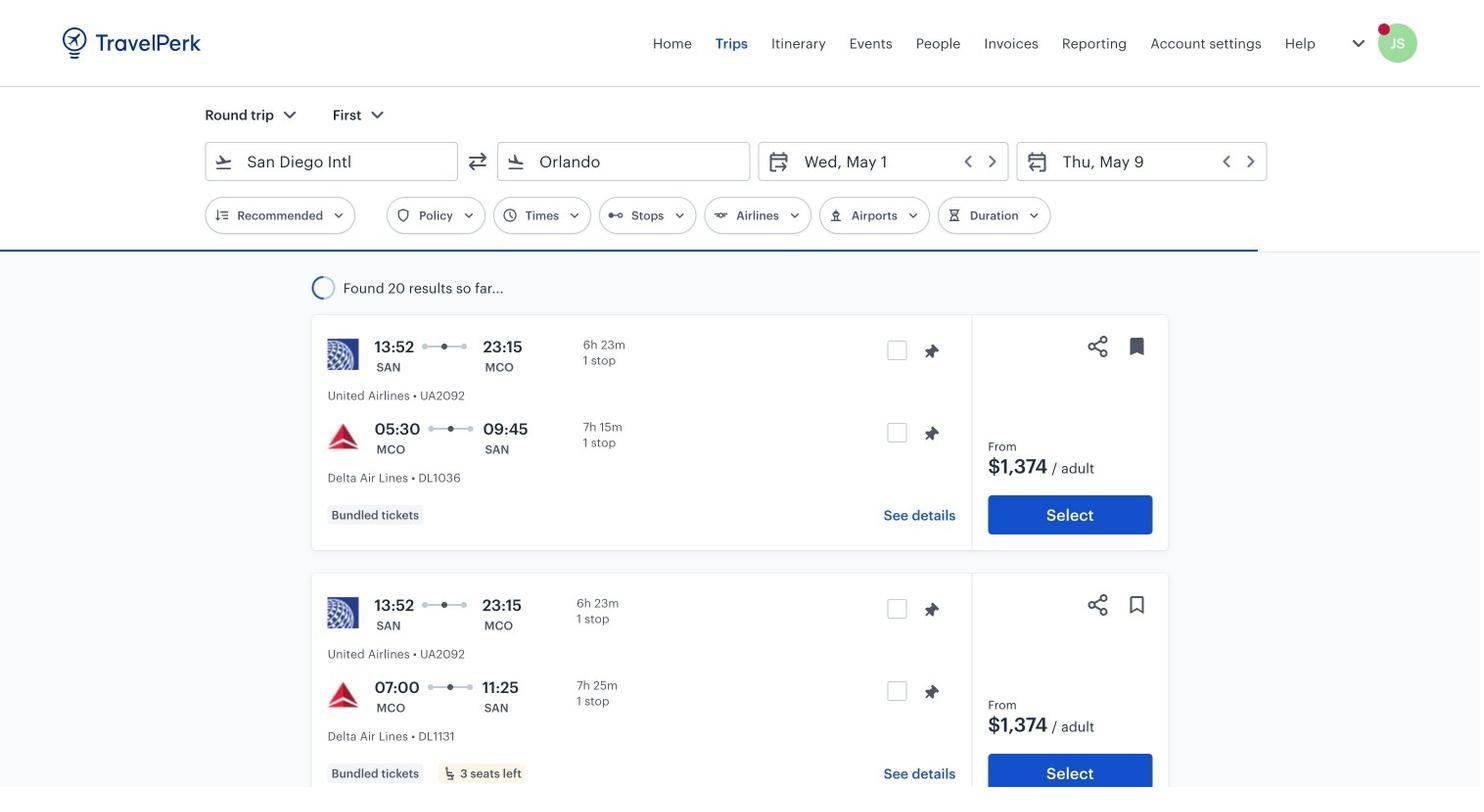 Task type: describe. For each thing, give the bounding box(es) containing it.
delta air lines image
[[328, 421, 359, 452]]

Return field
[[1050, 146, 1259, 177]]

To search field
[[526, 146, 724, 177]]



Task type: locate. For each thing, give the bounding box(es) containing it.
united airlines image
[[328, 597, 359, 629]]

From search field
[[233, 146, 432, 177]]

Depart field
[[791, 146, 1001, 177]]

delta air lines image
[[328, 680, 359, 711]]

united airlines image
[[328, 339, 359, 370]]



Task type: vqa. For each thing, say whether or not it's contained in the screenshot.
Add first traveler "search field"
no



